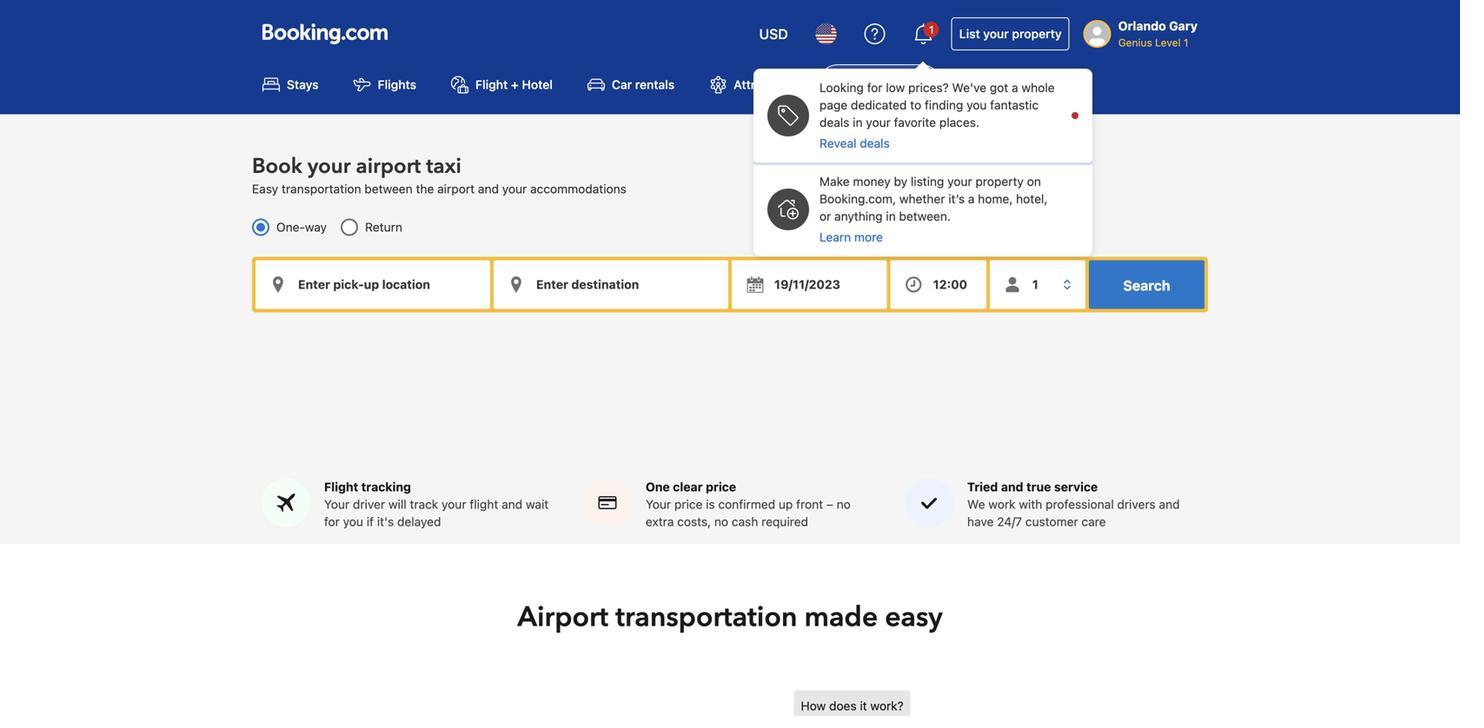 Task type: describe. For each thing, give the bounding box(es) containing it.
a inside make money by listing your property on booking.com, whether it's a home, hotel, or anything in between. learn more
[[969, 192, 975, 206]]

and inside book your airport taxi easy transportation between the airport and your accommodations
[[478, 182, 499, 196]]

12:00 button
[[891, 260, 987, 309]]

rentals
[[635, 77, 675, 92]]

easy
[[885, 599, 943, 636]]

return
[[365, 220, 403, 234]]

customer
[[1026, 515, 1079, 529]]

money
[[853, 174, 891, 189]]

attractions
[[734, 77, 798, 92]]

work
[[989, 497, 1016, 512]]

whole
[[1022, 80, 1055, 95]]

you inside looking for low prices? we've got a whole page dedicated to finding you fantastic deals in your favorite places. reveal deals
[[967, 98, 987, 112]]

taxis
[[900, 77, 928, 92]]

airport transportation made easy
[[518, 599, 943, 636]]

looking for low prices? we've got a whole page dedicated to finding you fantastic deals in your favorite places. reveal deals
[[820, 80, 1055, 150]]

list your property link
[[952, 17, 1070, 50]]

search button
[[1090, 260, 1205, 309]]

easy
[[252, 182, 278, 196]]

your inside one clear price your price is confirmed up front – no extra costs, no cash required
[[646, 497, 671, 512]]

tried
[[968, 480, 999, 494]]

costs,
[[678, 515, 711, 529]]

service
[[1055, 480, 1098, 494]]

have
[[968, 515, 994, 529]]

flight for flight tracking your driver will track your flight and wait for you if it's delayed
[[324, 480, 358, 494]]

flight for flight + hotel
[[476, 77, 508, 92]]

in for your
[[853, 115, 863, 130]]

in for between.
[[886, 209, 896, 223]]

to
[[911, 98, 922, 112]]

made
[[805, 599, 878, 636]]

car rentals
[[612, 77, 675, 92]]

how does it work?
[[801, 699, 904, 713]]

and right the drivers
[[1159, 497, 1180, 512]]

make
[[820, 174, 850, 189]]

Enter pick-up location text field
[[256, 260, 490, 309]]

flight
[[470, 497, 499, 512]]

property inside list your property link
[[1013, 27, 1062, 41]]

extra
[[646, 515, 674, 529]]

stays link
[[249, 64, 333, 104]]

got
[[990, 80, 1009, 95]]

for inside looking for low prices? we've got a whole page dedicated to finding you fantastic deals in your favorite places. reveal deals
[[867, 80, 883, 95]]

1 vertical spatial airport
[[438, 182, 475, 196]]

usd
[[760, 26, 788, 42]]

0 vertical spatial no
[[837, 497, 851, 512]]

1 horizontal spatial price
[[706, 480, 737, 494]]

book
[[252, 152, 302, 181]]

how
[[801, 699, 826, 713]]

confirmed
[[719, 497, 776, 512]]

hotel
[[522, 77, 553, 92]]

1 inside 1 button
[[929, 23, 934, 36]]

required
[[762, 515, 809, 529]]

your right book
[[308, 152, 351, 181]]

flight tracking your driver will track your flight and wait for you if it's delayed
[[324, 480, 549, 529]]

+
[[511, 77, 519, 92]]

and up work
[[1002, 480, 1024, 494]]

flights
[[378, 77, 417, 92]]

wait
[[526, 497, 549, 512]]

whether
[[900, 192, 946, 206]]

1 button
[[903, 13, 945, 55]]

genius
[[1119, 37, 1153, 49]]

on
[[1028, 174, 1042, 189]]

orlando
[[1119, 19, 1167, 33]]

the
[[416, 182, 434, 196]]

transportation inside book your airport taxi easy transportation between the airport and your accommodations
[[282, 182, 361, 196]]

level
[[1156, 37, 1181, 49]]

your inside make money by listing your property on booking.com, whether it's a home, hotel, or anything in between. learn more
[[948, 174, 973, 189]]

between
[[365, 182, 413, 196]]

dedicated
[[851, 98, 907, 112]]

page
[[820, 98, 848, 112]]

car rentals link
[[574, 64, 689, 104]]

–
[[827, 497, 834, 512]]

airport for airport transportation made easy
[[518, 599, 609, 636]]

0 horizontal spatial price
[[675, 497, 703, 512]]

you inside flight tracking your driver will track your flight and wait for you if it's delayed
[[343, 515, 363, 529]]

anything
[[835, 209, 883, 223]]

one-way
[[277, 220, 327, 234]]

front
[[797, 497, 824, 512]]

will
[[389, 497, 407, 512]]

airport taxis
[[857, 77, 928, 92]]

1 horizontal spatial deals
[[860, 136, 890, 150]]

looking
[[820, 80, 864, 95]]

with
[[1019, 497, 1043, 512]]

finding
[[925, 98, 964, 112]]

care
[[1082, 515, 1107, 529]]

we
[[968, 497, 986, 512]]

it's
[[949, 192, 965, 206]]

book your airport taxi easy transportation between the airport and your accommodations
[[252, 152, 627, 196]]

your inside flight tracking your driver will track your flight and wait for you if it's delayed
[[324, 497, 350, 512]]



Task type: locate. For each thing, give the bounding box(es) containing it.
0 horizontal spatial a
[[969, 192, 975, 206]]

1 vertical spatial transportation
[[616, 599, 798, 636]]

home,
[[978, 192, 1013, 206]]

your inside flight tracking your driver will track your flight and wait for you if it's delayed
[[442, 497, 467, 512]]

1 horizontal spatial 1
[[1184, 37, 1189, 49]]

you down we've
[[967, 98, 987, 112]]

and right the
[[478, 182, 499, 196]]

your
[[984, 27, 1009, 41], [866, 115, 891, 130], [308, 152, 351, 181], [948, 174, 973, 189], [502, 182, 527, 196], [442, 497, 467, 512]]

stays
[[287, 77, 319, 92]]

0 horizontal spatial 1
[[929, 23, 934, 36]]

learn
[[820, 230, 851, 244]]

0 vertical spatial for
[[867, 80, 883, 95]]

1 down gary
[[1184, 37, 1189, 49]]

1 vertical spatial a
[[969, 192, 975, 206]]

0 vertical spatial property
[[1013, 27, 1062, 41]]

airport
[[857, 77, 897, 92], [518, 599, 609, 636]]

your down dedicated
[[866, 115, 891, 130]]

tried and true service we work with professional drivers and have 24/7 customer care
[[968, 480, 1180, 529]]

your left accommodations
[[502, 182, 527, 196]]

no down is
[[715, 515, 729, 529]]

does
[[830, 699, 857, 713]]

flight inside flight tracking your driver will track your flight and wait for you if it's delayed
[[324, 480, 358, 494]]

0 horizontal spatial you
[[343, 515, 363, 529]]

you left if
[[343, 515, 363, 529]]

low
[[886, 80, 905, 95]]

0 horizontal spatial for
[[324, 515, 340, 529]]

flight + hotel
[[476, 77, 553, 92]]

price
[[706, 480, 737, 494], [675, 497, 703, 512]]

favorite
[[894, 115, 937, 130]]

0 vertical spatial transportation
[[282, 182, 361, 196]]

flight + hotel link
[[437, 64, 567, 104]]

1 vertical spatial airport
[[518, 599, 609, 636]]

prices?
[[909, 80, 949, 95]]

0 vertical spatial airport
[[356, 152, 421, 181]]

in
[[853, 115, 863, 130], [886, 209, 896, 223]]

1 your from the left
[[324, 497, 350, 512]]

your left "driver"
[[324, 497, 350, 512]]

we've
[[953, 80, 987, 95]]

it's
[[377, 515, 394, 529]]

property up whole at right top
[[1013, 27, 1062, 41]]

0 vertical spatial 1
[[929, 23, 934, 36]]

accommodations
[[530, 182, 627, 196]]

airport for airport taxis
[[857, 77, 897, 92]]

0 horizontal spatial flight
[[324, 480, 358, 494]]

0 vertical spatial a
[[1012, 80, 1019, 95]]

hotel,
[[1017, 192, 1048, 206]]

a right it's
[[969, 192, 975, 206]]

one-
[[277, 220, 305, 234]]

0 horizontal spatial airport
[[518, 599, 609, 636]]

2 your from the left
[[646, 497, 671, 512]]

car
[[612, 77, 632, 92]]

Enter destination text field
[[494, 260, 729, 309]]

in inside looking for low prices? we've got a whole page dedicated to finding you fantastic deals in your favorite places. reveal deals
[[853, 115, 863, 130]]

1 inside orlando gary genius level 1
[[1184, 37, 1189, 49]]

airport
[[356, 152, 421, 181], [438, 182, 475, 196]]

1 vertical spatial in
[[886, 209, 896, 223]]

airport down taxi
[[438, 182, 475, 196]]

1 vertical spatial flight
[[324, 480, 358, 494]]

a inside looking for low prices? we've got a whole page dedicated to finding you fantastic deals in your favorite places. reveal deals
[[1012, 80, 1019, 95]]

gary
[[1170, 19, 1198, 33]]

1 horizontal spatial no
[[837, 497, 851, 512]]

1 vertical spatial 1
[[1184, 37, 1189, 49]]

true
[[1027, 480, 1052, 494]]

your right track
[[442, 497, 467, 512]]

your up it's
[[948, 174, 973, 189]]

or
[[820, 209, 832, 223]]

between.
[[900, 209, 951, 223]]

1 horizontal spatial for
[[867, 80, 883, 95]]

booking.com,
[[820, 192, 897, 206]]

and inside flight tracking your driver will track your flight and wait for you if it's delayed
[[502, 497, 523, 512]]

property
[[1013, 27, 1062, 41], [976, 174, 1024, 189]]

in right anything
[[886, 209, 896, 223]]

1 vertical spatial for
[[324, 515, 340, 529]]

price up is
[[706, 480, 737, 494]]

no right – at the right
[[837, 497, 851, 512]]

up
[[779, 497, 793, 512]]

airport taxis link
[[819, 64, 942, 104]]

is
[[706, 497, 715, 512]]

24/7
[[998, 515, 1023, 529]]

property up home,
[[976, 174, 1024, 189]]

1 horizontal spatial flight
[[476, 77, 508, 92]]

1 vertical spatial no
[[715, 515, 729, 529]]

0 vertical spatial in
[[853, 115, 863, 130]]

flight up "driver"
[[324, 480, 358, 494]]

1 horizontal spatial a
[[1012, 80, 1019, 95]]

1 vertical spatial deals
[[860, 136, 890, 150]]

make money by listing your property on booking.com, whether it's a home, hotel, or anything in between. learn more
[[820, 174, 1048, 244]]

cash
[[732, 515, 759, 529]]

19/11/2023 button
[[732, 260, 888, 309]]

1 horizontal spatial airport
[[857, 77, 897, 92]]

a
[[1012, 80, 1019, 95], [969, 192, 975, 206]]

0 vertical spatial you
[[967, 98, 987, 112]]

0 vertical spatial flight
[[476, 77, 508, 92]]

booking airport taxi image
[[794, 691, 1160, 717]]

price down clear
[[675, 497, 703, 512]]

a right got
[[1012, 80, 1019, 95]]

1 vertical spatial price
[[675, 497, 703, 512]]

for left if
[[324, 515, 340, 529]]

track
[[410, 497, 439, 512]]

orlando gary genius level 1
[[1119, 19, 1198, 49]]

your inside looking for low prices? we've got a whole page dedicated to finding you fantastic deals in your favorite places. reveal deals
[[866, 115, 891, 130]]

your right list
[[984, 27, 1009, 41]]

for up dedicated
[[867, 80, 883, 95]]

it
[[860, 699, 868, 713]]

no
[[837, 497, 851, 512], [715, 515, 729, 529]]

0 vertical spatial price
[[706, 480, 737, 494]]

0 horizontal spatial in
[[853, 115, 863, 130]]

driver
[[353, 497, 385, 512]]

0 horizontal spatial your
[[324, 497, 350, 512]]

work?
[[871, 699, 904, 713]]

list
[[960, 27, 981, 41]]

1 horizontal spatial your
[[646, 497, 671, 512]]

0 horizontal spatial no
[[715, 515, 729, 529]]

12:00
[[934, 277, 968, 292]]

if
[[367, 515, 374, 529]]

in down dedicated
[[853, 115, 863, 130]]

drivers
[[1118, 497, 1156, 512]]

search
[[1124, 277, 1171, 294]]

usd button
[[749, 13, 799, 55]]

0 vertical spatial deals
[[820, 115, 850, 130]]

0 horizontal spatial deals
[[820, 115, 850, 130]]

1 horizontal spatial in
[[886, 209, 896, 223]]

list your property
[[960, 27, 1062, 41]]

19/11/2023
[[775, 277, 841, 292]]

0 horizontal spatial airport
[[356, 152, 421, 181]]

tracking
[[362, 480, 411, 494]]

0 horizontal spatial transportation
[[282, 182, 361, 196]]

more
[[855, 230, 883, 244]]

reveal
[[820, 136, 857, 150]]

flight left + on the left top
[[476, 77, 508, 92]]

flights link
[[340, 64, 430, 104]]

your
[[324, 497, 350, 512], [646, 497, 671, 512]]

delayed
[[397, 515, 441, 529]]

places.
[[940, 115, 980, 130]]

in inside make money by listing your property on booking.com, whether it's a home, hotel, or anything in between. learn more
[[886, 209, 896, 223]]

listing
[[911, 174, 945, 189]]

1 vertical spatial property
[[976, 174, 1024, 189]]

property inside make money by listing your property on booking.com, whether it's a home, hotel, or anything in between. learn more
[[976, 174, 1024, 189]]

attractions link
[[696, 64, 812, 104]]

1 horizontal spatial transportation
[[616, 599, 798, 636]]

booking.com online hotel reservations image
[[263, 23, 388, 44]]

flight
[[476, 77, 508, 92], [324, 480, 358, 494]]

you
[[967, 98, 987, 112], [343, 515, 363, 529]]

airport up between
[[356, 152, 421, 181]]

professional
[[1046, 497, 1115, 512]]

and left the wait
[[502, 497, 523, 512]]

1 vertical spatial you
[[343, 515, 363, 529]]

deals right "reveal"
[[860, 136, 890, 150]]

1 left list
[[929, 23, 934, 36]]

1 horizontal spatial airport
[[438, 182, 475, 196]]

one clear price your price is confirmed up front – no extra costs, no cash required
[[646, 480, 851, 529]]

by
[[894, 174, 908, 189]]

deals down page
[[820, 115, 850, 130]]

for inside flight tracking your driver will track your flight and wait for you if it's delayed
[[324, 515, 340, 529]]

your down one
[[646, 497, 671, 512]]

taxi
[[426, 152, 462, 181]]

one
[[646, 480, 670, 494]]

way
[[305, 220, 327, 234]]

transportation
[[282, 182, 361, 196], [616, 599, 798, 636]]

1 horizontal spatial you
[[967, 98, 987, 112]]

deals
[[820, 115, 850, 130], [860, 136, 890, 150]]

0 vertical spatial airport
[[857, 77, 897, 92]]



Task type: vqa. For each thing, say whether or not it's contained in the screenshot.
price
yes



